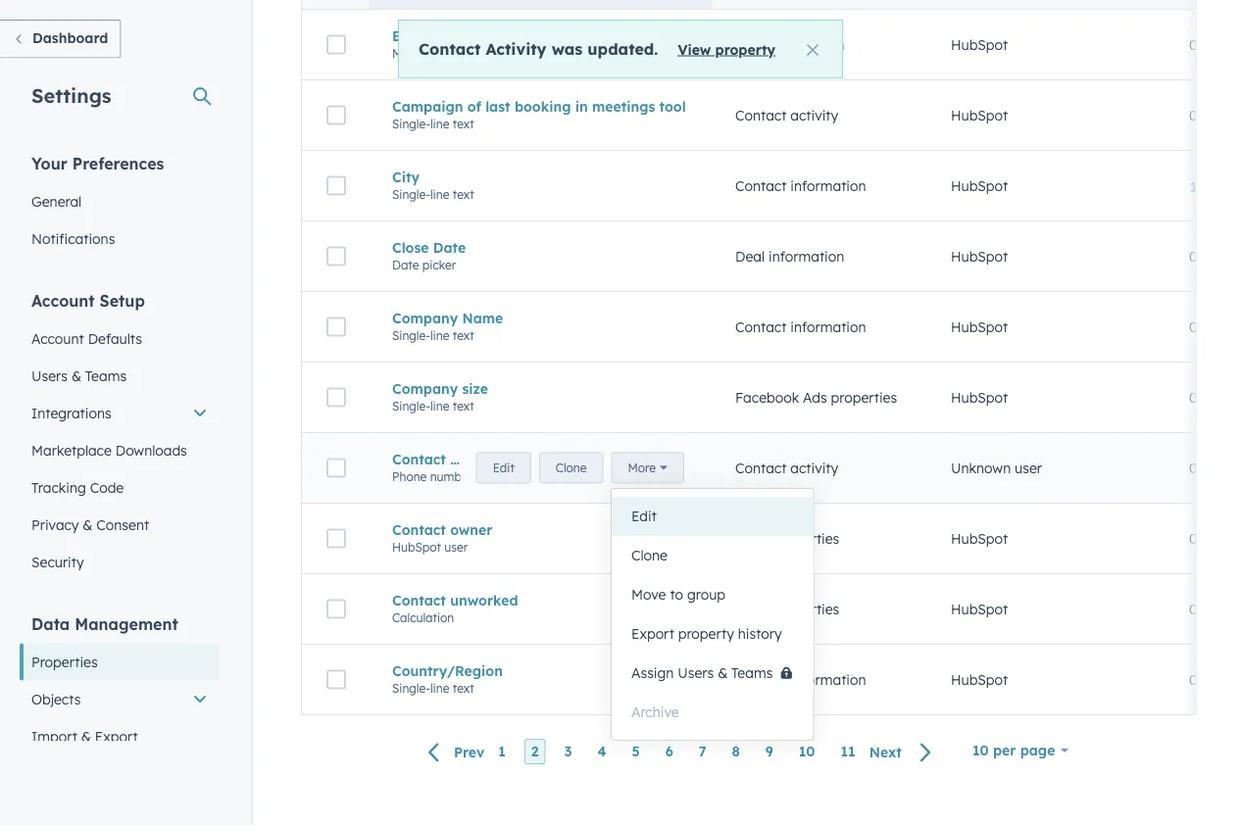 Task type: locate. For each thing, give the bounding box(es) containing it.
& down the export property history button
[[718, 665, 728, 682]]

10 left the per
[[973, 743, 989, 760]]

hubspot for country/region
[[952, 672, 1009, 689]]

text down of
[[453, 116, 475, 131]]

1 horizontal spatial 1 button
[[1191, 178, 1198, 195]]

0 vertical spatial users
[[31, 367, 68, 385]]

2 single- from the top
[[392, 187, 431, 202]]

9
[[766, 744, 774, 761]]

1 vertical spatial sales properties
[[736, 601, 840, 618]]

5 single- from the top
[[392, 682, 431, 696]]

date down close
[[392, 258, 419, 272]]

0 horizontal spatial clone button
[[539, 453, 604, 484]]

1 horizontal spatial clone button
[[612, 537, 814, 576]]

information for country/region
[[791, 672, 867, 689]]

view property button
[[678, 41, 776, 58]]

activity down ads
[[791, 460, 839, 477]]

text inside company name single-line text
[[453, 328, 475, 343]]

2 activity from the top
[[791, 460, 839, 477]]

clone button up group
[[612, 537, 814, 576]]

10 for 10
[[799, 744, 816, 761]]

0 horizontal spatial edit button
[[476, 453, 532, 484]]

sales for contact unworked
[[736, 601, 770, 618]]

properties for owner
[[774, 530, 840, 548]]

management
[[75, 615, 178, 634]]

single- inside campaign of last booking in meetings tool single-line text
[[392, 116, 431, 131]]

1 vertical spatial deal information
[[736, 248, 845, 265]]

2 text from the top
[[453, 187, 475, 202]]

meetings
[[593, 98, 656, 115]]

single- up contact activity button
[[392, 399, 431, 414]]

single- inside company name single-line text
[[392, 328, 431, 343]]

contact inside contact unworked calculation
[[392, 592, 446, 609]]

single- down campaign
[[392, 116, 431, 131]]

activity up "number" on the left bottom of page
[[450, 451, 503, 468]]

security
[[31, 554, 84, 571]]

single- up company size single-line text
[[392, 328, 431, 343]]

1 horizontal spatial clone
[[632, 547, 668, 565]]

1 sales from the top
[[736, 530, 770, 548]]

marketplace
[[31, 442, 112, 459]]

account for account setup
[[31, 291, 95, 310]]

clone button up contact owner button
[[539, 453, 604, 484]]

1 vertical spatial contact information
[[736, 319, 867, 336]]

5 0 from the top
[[1190, 389, 1198, 406]]

& inside the import & export link
[[81, 728, 91, 746]]

information for buying role
[[769, 36, 845, 53]]

1 horizontal spatial user
[[1015, 460, 1043, 477]]

dashboard link
[[0, 20, 121, 58]]

privacy
[[31, 516, 79, 534]]

& for consent
[[83, 516, 93, 534]]

10 inside button
[[799, 744, 816, 761]]

0 vertical spatial edit
[[493, 461, 515, 476]]

0 vertical spatial properties
[[831, 389, 898, 406]]

1 line from the top
[[431, 116, 450, 131]]

edit right "number" on the left bottom of page
[[493, 461, 515, 476]]

city
[[392, 168, 420, 186]]

next button
[[863, 740, 945, 766]]

account up users & teams
[[31, 330, 84, 347]]

line up contact activity button
[[431, 399, 450, 414]]

users & teams link
[[20, 358, 220, 395]]

10 inside popup button
[[973, 743, 989, 760]]

0 horizontal spatial export
[[95, 728, 138, 746]]

line inside country/region single-line text
[[431, 682, 450, 696]]

company inside company size single-line text
[[392, 380, 458, 398]]

text down name
[[453, 328, 475, 343]]

1 vertical spatial users
[[678, 665, 714, 682]]

2 line from the top
[[431, 187, 450, 202]]

edit down 'more'
[[632, 508, 657, 525]]

1 horizontal spatial 1
[[1191, 178, 1198, 195]]

1 vertical spatial deal
[[736, 248, 765, 265]]

1 vertical spatial sales
[[736, 601, 770, 618]]

1 vertical spatial contact activity
[[736, 460, 839, 477]]

0 vertical spatial clone
[[556, 461, 587, 476]]

users down export property history
[[678, 665, 714, 682]]

1 deal information from the top
[[736, 36, 845, 53]]

activity inside contact activity was updated. 'alert'
[[486, 39, 547, 58]]

& inside privacy & consent link
[[83, 516, 93, 534]]

0 vertical spatial deal information
[[736, 36, 845, 53]]

clone for the clone button to the bottom
[[632, 547, 668, 565]]

line up close date date picker
[[431, 187, 450, 202]]

1 text from the top
[[453, 116, 475, 131]]

size
[[462, 380, 489, 398]]

view property
[[678, 41, 776, 58]]

single- down country/region
[[392, 682, 431, 696]]

1 vertical spatial properties
[[774, 530, 840, 548]]

ads
[[804, 389, 828, 406]]

date
[[433, 239, 466, 256], [392, 258, 419, 272]]

edit inside 'tab panel'
[[493, 461, 515, 476]]

user down owner
[[445, 540, 468, 555]]

2 deal information from the top
[[736, 248, 845, 265]]

activity down close image
[[791, 107, 839, 124]]

export inside button
[[632, 626, 675, 643]]

3
[[565, 744, 572, 761]]

10 right 9
[[799, 744, 816, 761]]

clone inside 'tab panel'
[[556, 461, 587, 476]]

2 contact information from the top
[[736, 319, 867, 336]]

5 text from the top
[[453, 682, 475, 696]]

0 vertical spatial sales properties
[[736, 530, 840, 548]]

contact inside 'alert'
[[419, 39, 481, 58]]

move to group button
[[612, 576, 814, 615]]

0 vertical spatial activity
[[486, 39, 547, 58]]

move to group
[[632, 587, 726, 604]]

hubspot for company name
[[952, 319, 1009, 336]]

properties link
[[20, 644, 220, 681]]

property inside contact activity was updated. 'alert'
[[716, 41, 776, 58]]

activity inside contact activity phone number
[[450, 451, 503, 468]]

hubspot for buying role
[[952, 36, 1009, 53]]

1 deal from the top
[[736, 36, 765, 53]]

0 vertical spatial activity
[[791, 107, 839, 124]]

1 horizontal spatial users
[[678, 665, 714, 682]]

& right import
[[81, 728, 91, 746]]

0 vertical spatial deal
[[736, 36, 765, 53]]

3 single- from the top
[[392, 328, 431, 343]]

deal for buying role
[[736, 36, 765, 53]]

1 single- from the top
[[392, 116, 431, 131]]

edit
[[493, 461, 515, 476], [632, 508, 657, 525]]

& right privacy
[[83, 516, 93, 534]]

1 vertical spatial 1 button
[[492, 740, 513, 765]]

9 0 from the top
[[1190, 672, 1198, 689]]

1 vertical spatial account
[[31, 330, 84, 347]]

hubspot for contact owner
[[952, 530, 1009, 548]]

0 vertical spatial account
[[31, 291, 95, 310]]

0 for contact owner
[[1190, 530, 1198, 548]]

2 0 from the top
[[1190, 107, 1198, 124]]

line
[[431, 116, 450, 131], [431, 187, 450, 202], [431, 328, 450, 343], [431, 399, 450, 414], [431, 682, 450, 696]]

line up company size single-line text
[[431, 328, 450, 343]]

1 0 from the top
[[1190, 36, 1198, 53]]

1 vertical spatial user
[[445, 540, 468, 555]]

code
[[90, 479, 124, 496]]

0 vertical spatial 1 button
[[1191, 178, 1198, 195]]

data management element
[[20, 614, 220, 793]]

0 horizontal spatial 1
[[499, 744, 506, 761]]

1 vertical spatial date
[[392, 258, 419, 272]]

contact information
[[736, 177, 867, 194], [736, 319, 867, 336], [736, 672, 867, 689]]

contact activity was updated.
[[419, 39, 659, 58]]

account for account defaults
[[31, 330, 84, 347]]

7
[[699, 744, 707, 761]]

1 vertical spatial teams
[[732, 665, 773, 682]]

0 for campaign of last booking in meetings tool
[[1190, 107, 1198, 124]]

0 vertical spatial date
[[433, 239, 466, 256]]

users up 'integrations'
[[31, 367, 68, 385]]

last
[[486, 98, 511, 115]]

2 account from the top
[[31, 330, 84, 347]]

text inside campaign of last booking in meetings tool single-line text
[[453, 116, 475, 131]]

campaign of last booking in meetings tool button
[[392, 98, 689, 115]]

company inside company name single-line text
[[392, 310, 458, 327]]

1 button
[[1191, 178, 1198, 195], [492, 740, 513, 765]]

0 vertical spatial teams
[[85, 367, 127, 385]]

3 contact information from the top
[[736, 672, 867, 689]]

your preferences element
[[20, 153, 220, 257]]

teams down history in the right bottom of the page
[[732, 665, 773, 682]]

export down objects button
[[95, 728, 138, 746]]

5
[[632, 744, 640, 761]]

edit for edit "button" to the top
[[493, 461, 515, 476]]

1 horizontal spatial export
[[632, 626, 675, 643]]

3 0 from the top
[[1190, 248, 1198, 265]]

8
[[732, 744, 740, 761]]

5 button
[[625, 740, 647, 765]]

4
[[598, 744, 607, 761]]

property for export
[[679, 626, 735, 643]]

per
[[994, 743, 1017, 760]]

buying
[[392, 27, 441, 44]]

0 horizontal spatial clone
[[556, 461, 587, 476]]

account
[[31, 291, 95, 310], [31, 330, 84, 347]]

4 button
[[591, 740, 614, 765]]

0 horizontal spatial teams
[[85, 367, 127, 385]]

1 company from the top
[[392, 310, 458, 327]]

teams down the 'defaults'
[[85, 367, 127, 385]]

1 contact activity from the top
[[736, 107, 839, 124]]

4 text from the top
[[453, 399, 475, 414]]

1 horizontal spatial edit
[[632, 508, 657, 525]]

company left size
[[392, 380, 458, 398]]

0 vertical spatial contact information
[[736, 177, 867, 194]]

&
[[71, 367, 81, 385], [83, 516, 93, 534], [718, 665, 728, 682], [81, 728, 91, 746]]

1
[[1191, 178, 1198, 195], [499, 744, 506, 761]]

1 vertical spatial edit
[[632, 508, 657, 525]]

1 vertical spatial 1
[[499, 744, 506, 761]]

1 account from the top
[[31, 291, 95, 310]]

0 for close date
[[1190, 248, 1198, 265]]

contact activity for hubspot
[[736, 107, 839, 124]]

0 horizontal spatial date
[[392, 258, 419, 272]]

account setup
[[31, 291, 145, 310]]

2 sales properties from the top
[[736, 601, 840, 618]]

sales properties for contact unworked
[[736, 601, 840, 618]]

4 0 from the top
[[1190, 319, 1198, 336]]

7 0 from the top
[[1190, 530, 1198, 548]]

contact information for country/region
[[736, 672, 867, 689]]

marketplace downloads
[[31, 442, 187, 459]]

1 vertical spatial activity
[[450, 451, 503, 468]]

1 vertical spatial export
[[95, 728, 138, 746]]

0 vertical spatial company
[[392, 310, 458, 327]]

0 vertical spatial user
[[1015, 460, 1043, 477]]

activity for phone
[[450, 451, 503, 468]]

close date button
[[392, 239, 689, 256]]

clone up move
[[632, 547, 668, 565]]

hubspot
[[952, 36, 1009, 53], [952, 107, 1009, 124], [952, 177, 1009, 194], [952, 248, 1009, 265], [952, 319, 1009, 336], [952, 389, 1009, 406], [952, 530, 1009, 548], [392, 540, 441, 555], [952, 601, 1009, 618], [952, 672, 1009, 689]]

campaign
[[392, 98, 464, 115]]

1 activity from the top
[[791, 107, 839, 124]]

3 text from the top
[[453, 328, 475, 343]]

history
[[738, 626, 782, 643]]

1 horizontal spatial edit button
[[612, 497, 814, 537]]

property right view
[[716, 41, 776, 58]]

teams inside account setup element
[[85, 367, 127, 385]]

activity for unknown user
[[791, 460, 839, 477]]

contact information for city
[[736, 177, 867, 194]]

1 contact information from the top
[[736, 177, 867, 194]]

2 vertical spatial contact information
[[736, 672, 867, 689]]

0 vertical spatial export
[[632, 626, 675, 643]]

0 vertical spatial contact activity
[[736, 107, 839, 124]]

role
[[445, 27, 475, 44]]

& up 'integrations'
[[71, 367, 81, 385]]

& inside users & teams link
[[71, 367, 81, 385]]

1 vertical spatial company
[[392, 380, 458, 398]]

contact unworked calculation
[[392, 592, 518, 626]]

user inside contact owner hubspot user
[[445, 540, 468, 555]]

clone up contact owner button
[[556, 461, 587, 476]]

0 horizontal spatial users
[[31, 367, 68, 385]]

more button
[[612, 453, 685, 484]]

10
[[973, 743, 989, 760], [799, 744, 816, 761]]

4 line from the top
[[431, 399, 450, 414]]

property inside button
[[679, 626, 735, 643]]

0 vertical spatial property
[[716, 41, 776, 58]]

0 for country/region
[[1190, 672, 1198, 689]]

text down size
[[453, 399, 475, 414]]

sales properties up move to group button
[[736, 530, 840, 548]]

company
[[392, 310, 458, 327], [392, 380, 458, 398]]

0 horizontal spatial 10
[[799, 744, 816, 761]]

single-
[[392, 116, 431, 131], [392, 187, 431, 202], [392, 328, 431, 343], [392, 399, 431, 414], [392, 682, 431, 696]]

2 deal from the top
[[736, 248, 765, 265]]

1 vertical spatial clone
[[632, 547, 668, 565]]

in
[[576, 98, 588, 115]]

contact activity button
[[392, 451, 503, 468]]

tab panel
[[285, 0, 1223, 787]]

3 button
[[558, 740, 579, 765]]

single- down city
[[392, 187, 431, 202]]

page
[[1021, 743, 1056, 760]]

sales properties up history in the right bottom of the page
[[736, 601, 840, 618]]

hubspot for company size
[[952, 389, 1009, 406]]

line down country/region
[[431, 682, 450, 696]]

sales up history in the right bottom of the page
[[736, 601, 770, 618]]

properties for unworked
[[774, 601, 840, 618]]

0 horizontal spatial edit
[[493, 461, 515, 476]]

text down country/region
[[453, 682, 475, 696]]

6 button
[[659, 740, 681, 765]]

0 vertical spatial sales
[[736, 530, 770, 548]]

sales up move to group button
[[736, 530, 770, 548]]

1 vertical spatial property
[[679, 626, 735, 643]]

8 0 from the top
[[1190, 601, 1198, 618]]

2 sales from the top
[[736, 601, 770, 618]]

0 horizontal spatial user
[[445, 540, 468, 555]]

2 contact activity from the top
[[736, 460, 839, 477]]

0 horizontal spatial 1 button
[[492, 740, 513, 765]]

sales properties
[[736, 530, 840, 548], [736, 601, 840, 618]]

company size single-line text
[[392, 380, 489, 414]]

contact activity down facebook
[[736, 460, 839, 477]]

date up picker
[[433, 239, 466, 256]]

0 vertical spatial 1
[[1191, 178, 1198, 195]]

activity
[[486, 39, 547, 58], [450, 451, 503, 468]]

buying role button
[[392, 27, 689, 44]]

sales
[[736, 530, 770, 548], [736, 601, 770, 618]]

line down campaign
[[431, 116, 450, 131]]

your
[[31, 154, 67, 173]]

1 vertical spatial activity
[[791, 460, 839, 477]]

clone for top the clone button
[[556, 461, 587, 476]]

next
[[870, 744, 902, 761]]

number
[[430, 470, 473, 484]]

export up assign
[[632, 626, 675, 643]]

edit button up group
[[612, 497, 814, 537]]

contact
[[419, 39, 481, 58], [736, 107, 787, 124], [736, 177, 787, 194], [736, 319, 787, 336], [392, 451, 446, 468], [736, 460, 787, 477], [392, 522, 446, 539], [392, 592, 446, 609], [736, 672, 787, 689]]

contact activity
[[736, 107, 839, 124], [736, 460, 839, 477]]

export
[[632, 626, 675, 643], [95, 728, 138, 746]]

property down group
[[679, 626, 735, 643]]

4 single- from the top
[[392, 399, 431, 414]]

close image
[[807, 44, 819, 56]]

0 for contact unworked
[[1190, 601, 1198, 618]]

information for city
[[791, 177, 867, 194]]

activity left was
[[486, 39, 547, 58]]

information for company name
[[791, 319, 867, 336]]

2 vertical spatial properties
[[774, 601, 840, 618]]

11
[[841, 744, 856, 761]]

information for close date
[[769, 248, 845, 265]]

6 0 from the top
[[1190, 460, 1198, 477]]

text up close date date picker
[[453, 187, 475, 202]]

phone
[[392, 470, 427, 484]]

teams
[[85, 367, 127, 385], [732, 665, 773, 682]]

user right unknown
[[1015, 460, 1043, 477]]

buying role multiple checkboxes
[[392, 27, 504, 61]]

company down picker
[[392, 310, 458, 327]]

text inside city single-line text
[[453, 187, 475, 202]]

edit button right "number" on the left bottom of page
[[476, 453, 532, 484]]

prev
[[454, 744, 485, 761]]

3 line from the top
[[431, 328, 450, 343]]

0 for buying role
[[1190, 36, 1198, 53]]

account up account defaults
[[31, 291, 95, 310]]

1 horizontal spatial teams
[[732, 665, 773, 682]]

1 horizontal spatial 10
[[973, 743, 989, 760]]

0 for company size
[[1190, 389, 1198, 406]]

2
[[532, 744, 539, 761]]

0 vertical spatial clone button
[[539, 453, 604, 484]]

activity
[[791, 107, 839, 124], [791, 460, 839, 477]]

1 sales properties from the top
[[736, 530, 840, 548]]

contact activity down close image
[[736, 107, 839, 124]]

2 company from the top
[[392, 380, 458, 398]]

view
[[678, 41, 711, 58]]

5 line from the top
[[431, 682, 450, 696]]

text inside country/region single-line text
[[453, 682, 475, 696]]



Task type: vqa. For each thing, say whether or not it's contained in the screenshot.


Task type: describe. For each thing, give the bounding box(es) containing it.
users & teams
[[31, 367, 127, 385]]

1 inside pagination navigation
[[499, 744, 506, 761]]

tool
[[660, 98, 686, 115]]

company for company name
[[392, 310, 458, 327]]

edit for the bottommost edit "button"
[[632, 508, 657, 525]]

contact inside contact owner hubspot user
[[392, 522, 446, 539]]

general link
[[20, 183, 220, 220]]

& for teams
[[71, 367, 81, 385]]

company name single-line text
[[392, 310, 504, 343]]

assign users & teams
[[632, 665, 773, 682]]

deal for close date
[[736, 248, 765, 265]]

teams inside button
[[732, 665, 773, 682]]

1 horizontal spatial date
[[433, 239, 466, 256]]

10 per page button
[[960, 732, 1082, 771]]

account setup element
[[20, 290, 220, 581]]

privacy & consent
[[31, 516, 149, 534]]

0 for company name
[[1190, 319, 1198, 336]]

single- inside city single-line text
[[392, 187, 431, 202]]

prev button
[[417, 740, 492, 766]]

updated.
[[588, 39, 659, 58]]

data
[[31, 615, 70, 634]]

assign
[[632, 665, 674, 682]]

1 vertical spatial clone button
[[612, 537, 814, 576]]

was
[[552, 39, 583, 58]]

export inside data management element
[[95, 728, 138, 746]]

line inside company name single-line text
[[431, 328, 450, 343]]

company size button
[[392, 380, 689, 398]]

city single-line text
[[392, 168, 475, 202]]

objects button
[[20, 681, 220, 719]]

import
[[31, 728, 77, 746]]

country/region single-line text
[[392, 663, 503, 696]]

tab panel containing buying role
[[285, 0, 1223, 787]]

owner
[[450, 522, 493, 539]]

line inside company size single-line text
[[431, 399, 450, 414]]

hubspot inside contact owner hubspot user
[[392, 540, 441, 555]]

country/region button
[[392, 663, 689, 680]]

export property history
[[632, 626, 782, 643]]

users inside account setup element
[[31, 367, 68, 385]]

calculation
[[392, 611, 454, 626]]

text inside company size single-line text
[[453, 399, 475, 414]]

11 button
[[834, 740, 863, 765]]

unknown
[[952, 460, 1012, 477]]

& inside assign users & teams button
[[718, 665, 728, 682]]

city button
[[392, 168, 689, 186]]

single- inside company size single-line text
[[392, 399, 431, 414]]

contact activity was updated. alert
[[398, 20, 844, 78]]

integrations
[[31, 405, 112, 422]]

settings
[[31, 83, 111, 107]]

contact information for company name
[[736, 319, 867, 336]]

tracking code link
[[20, 469, 220, 507]]

import & export link
[[20, 719, 220, 756]]

single- inside country/region single-line text
[[392, 682, 431, 696]]

general
[[31, 193, 82, 210]]

1 vertical spatial edit button
[[612, 497, 814, 537]]

dashboard
[[32, 29, 108, 47]]

7 button
[[692, 740, 714, 765]]

name
[[462, 310, 504, 327]]

move
[[632, 587, 667, 604]]

of
[[468, 98, 482, 115]]

company for company size
[[392, 380, 458, 398]]

0 vertical spatial edit button
[[476, 453, 532, 484]]

unworked
[[450, 592, 518, 609]]

users inside button
[[678, 665, 714, 682]]

deal information for close date
[[736, 248, 845, 265]]

account defaults link
[[20, 320, 220, 358]]

security link
[[20, 544, 220, 581]]

hubspot for campaign of last booking in meetings tool
[[952, 107, 1009, 124]]

& for export
[[81, 728, 91, 746]]

account defaults
[[31, 330, 142, 347]]

facebook
[[736, 389, 800, 406]]

pagination navigation
[[417, 740, 945, 766]]

contact owner button
[[392, 522, 689, 539]]

booking
[[515, 98, 571, 115]]

export property history button
[[612, 615, 814, 654]]

your preferences
[[31, 154, 164, 173]]

company name button
[[392, 310, 689, 327]]

downloads
[[115, 442, 187, 459]]

10 per page
[[973, 743, 1056, 760]]

hubspot for city
[[952, 177, 1009, 194]]

marketplace downloads link
[[20, 432, 220, 469]]

close date date picker
[[392, 239, 466, 272]]

activity for hubspot
[[791, 107, 839, 124]]

property for view
[[716, 41, 776, 58]]

deal information for buying role
[[736, 36, 845, 53]]

6
[[666, 744, 674, 761]]

line inside campaign of last booking in meetings tool single-line text
[[431, 116, 450, 131]]

picker
[[423, 258, 456, 272]]

archive button
[[612, 694, 814, 733]]

line inside city single-line text
[[431, 187, 450, 202]]

preferences
[[72, 154, 164, 173]]

assign users & teams button
[[612, 654, 814, 694]]

multiple
[[392, 46, 436, 61]]

facebook ads properties
[[736, 389, 898, 406]]

country/region
[[392, 663, 503, 680]]

contact activity for unknown user
[[736, 460, 839, 477]]

contact activity phone number
[[392, 451, 503, 484]]

notifications
[[31, 230, 115, 247]]

campaign of last booking in meetings tool single-line text
[[392, 98, 686, 131]]

unknown user
[[952, 460, 1043, 477]]

tracking
[[31, 479, 86, 496]]

sales properties for contact owner
[[736, 530, 840, 548]]

contact inside contact activity phone number
[[392, 451, 446, 468]]

notifications link
[[20, 220, 220, 257]]

activity for was
[[486, 39, 547, 58]]

8 button
[[725, 740, 747, 765]]

tracking code
[[31, 479, 124, 496]]

hubspot for contact unworked
[[952, 601, 1009, 618]]

10 for 10 per page
[[973, 743, 989, 760]]

contact unworked button
[[392, 592, 689, 609]]

10 button
[[792, 740, 823, 765]]

contact owner hubspot user
[[392, 522, 493, 555]]

close
[[392, 239, 429, 256]]

hubspot for close date
[[952, 248, 1009, 265]]

data management
[[31, 615, 178, 634]]

sales for contact owner
[[736, 530, 770, 548]]



